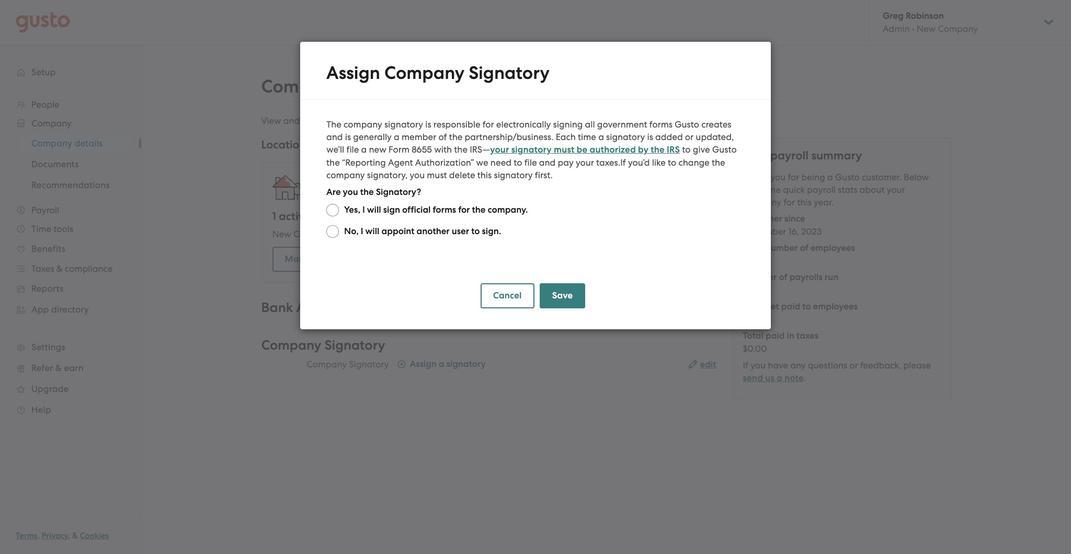 Task type: locate. For each thing, give the bounding box(es) containing it.
quick
[[783, 185, 805, 195]]

in
[[461, 229, 469, 240], [787, 331, 794, 342]]

feedback,
[[860, 360, 901, 371]]

in left taxes at the bottom right of the page
[[787, 331, 794, 342]]

1 horizontal spatial edit
[[700, 359, 716, 370]]

1 horizontal spatial this
[[797, 197, 812, 208]]

payroll,
[[541, 116, 572, 126]]

1 right 'user' on the left top of the page
[[471, 229, 474, 240]]

1 horizontal spatial is
[[425, 119, 431, 130]]

$0.00
[[743, 344, 767, 354]]

gusto inside to give gusto the "reporting agent authorization" we need to file and pay your taxes.
[[712, 144, 737, 155]]

1 vertical spatial of
[[800, 243, 808, 254]]

1 horizontal spatial in
[[787, 331, 794, 342]]

new company has 1 active company location in 1 state
[[272, 229, 497, 240]]

signatory up accounts
[[469, 62, 550, 84]]

1 vertical spatial in
[[787, 331, 794, 342]]

, left &
[[68, 531, 70, 541]]

0 vertical spatial or
[[685, 132, 694, 142]]

1 horizontal spatial file
[[524, 157, 537, 168]]

you inside if you'd like to change the company signatory, you must delete this signatory first.
[[410, 170, 425, 180]]

and
[[283, 116, 300, 126], [574, 116, 591, 126], [326, 132, 343, 142], [539, 157, 556, 168]]

i right the "no,"
[[361, 226, 363, 237]]

sign
[[383, 204, 400, 215]]

1 horizontal spatial if
[[743, 360, 748, 371]]

terms , privacy , & cookies
[[16, 531, 109, 541]]

this
[[477, 170, 492, 180], [797, 197, 812, 208]]

forms
[[649, 119, 672, 130], [433, 204, 456, 215]]

forms up added at the right top of page
[[649, 119, 672, 130]]

document
[[300, 42, 771, 329]]

0 horizontal spatial or
[[685, 132, 694, 142]]

are
[[743, 185, 757, 195]]

1 horizontal spatial gusto
[[712, 144, 737, 155]]

2 horizontal spatial 1
[[471, 229, 474, 240]]

1 vertical spatial if
[[743, 360, 748, 371]]

in left state
[[461, 229, 469, 240]]

a right us
[[777, 373, 782, 384]]

0 horizontal spatial assign
[[326, 62, 380, 84]]

1 right has
[[353, 229, 356, 240]]

a up form
[[394, 132, 399, 142]]

2 horizontal spatial gusto
[[835, 172, 860, 183]]

2 vertical spatial total
[[743, 331, 763, 342]]

of
[[439, 132, 447, 142], [800, 243, 808, 254], [779, 272, 787, 283]]

the up like at the right
[[651, 144, 665, 155]]

1 up new
[[272, 210, 276, 223]]

1 vertical spatial file
[[524, 157, 537, 168]]

1 vertical spatial location
[[426, 229, 459, 240]]

0 horizontal spatial file
[[346, 144, 359, 155]]

forms up another
[[433, 204, 456, 215]]

file inside the "the company signatory is responsible for electronically signing all government forms gusto creates and is generally a member of the partnership/business. each time a signatory is added or updated, we'll file a new form 8655 with the irs—"
[[346, 144, 359, 155]]

0 vertical spatial signatory
[[469, 62, 550, 84]]

taxes.
[[596, 157, 620, 168]]

like
[[652, 157, 666, 168]]

0 horizontal spatial edit
[[302, 116, 318, 126]]

total down "november"
[[743, 243, 763, 254]]

2 , from the left
[[68, 531, 70, 541]]

0 vertical spatial forms
[[649, 119, 672, 130]]

account menu element
[[869, 0, 1055, 44]]

0 vertical spatial gusto
[[675, 119, 699, 130]]

0 vertical spatial of
[[439, 132, 447, 142]]

be
[[577, 144, 588, 155]]

1 vertical spatial edit
[[700, 359, 716, 370]]

signatory down accounts
[[324, 337, 385, 354]]

a
[[394, 132, 399, 142], [598, 132, 604, 142], [361, 144, 367, 155], [827, 172, 833, 183], [439, 359, 444, 370], [777, 373, 782, 384]]

this down quick at the top right of page
[[797, 197, 812, 208]]

assign inside button
[[410, 359, 437, 370]]

to right need
[[514, 157, 522, 168]]

number of payrolls run
[[743, 272, 838, 283]]

a inside thank you for being a gusto customer. below are some quick payroll stats about your company for this year.
[[827, 172, 833, 183]]

0 horizontal spatial active
[[279, 210, 311, 223]]

privacy
[[42, 531, 68, 541]]

to down 'irs'
[[668, 157, 676, 168]]

summary
[[811, 149, 862, 163]]

0 vertical spatial if
[[620, 157, 626, 168]]

this inside if you'd like to change the company signatory, you must delete this signatory first.
[[477, 170, 492, 180]]

1 vertical spatial must
[[427, 170, 447, 180]]

and up first.
[[539, 157, 556, 168]]

1 horizontal spatial or
[[850, 360, 858, 371]]

bank
[[465, 116, 486, 126]]

manage your company locations link
[[272, 247, 449, 272]]

bank accounts
[[261, 300, 352, 316]]

cancel button
[[480, 283, 534, 309]]

terms link
[[16, 531, 37, 541]]

1 vertical spatial paid
[[766, 331, 785, 342]]

and down the
[[326, 132, 343, 142]]

1 vertical spatial signatory
[[324, 337, 385, 354]]

member
[[402, 132, 436, 142]]

must inside if you'd like to change the company signatory, you must delete this signatory first.
[[427, 170, 447, 180]]

you inside if you have any questions or feedback, please send us a note .
[[751, 360, 766, 371]]

your
[[320, 116, 339, 126], [490, 144, 509, 155], [576, 157, 594, 168], [887, 185, 905, 195], [323, 254, 342, 265]]

assign right module__icon___go7vc
[[410, 359, 437, 370]]

cookies
[[80, 531, 109, 541]]

list
[[743, 213, 941, 355]]

if inside if you'd like to change the company signatory, you must delete this signatory first.
[[620, 157, 626, 168]]

1 , from the left
[[37, 531, 40, 541]]

manage
[[285, 254, 321, 265]]

company up the locations
[[385, 229, 423, 240]]

signatories.
[[634, 116, 681, 126]]

0 horizontal spatial if
[[620, 157, 626, 168]]

to right 'user' on the left top of the page
[[471, 226, 480, 237]]

0 horizontal spatial ,
[[37, 531, 40, 541]]

connected
[[419, 116, 463, 126]]

if for note
[[743, 360, 748, 371]]

0 vertical spatial i
[[362, 204, 365, 215]]

company up are
[[326, 170, 365, 180]]

your down your signatory must be authorized by the irs link
[[576, 157, 594, 168]]

company up generally
[[344, 119, 382, 130]]

you up send
[[751, 360, 766, 371]]

gusto up added at the right top of page
[[675, 119, 699, 130]]

.
[[804, 373, 806, 383]]

0 vertical spatial assign
[[326, 62, 380, 84]]

your left business in the left top of the page
[[320, 116, 339, 126]]

total up "$0.00"
[[743, 331, 763, 342]]

payroll
[[770, 149, 809, 163], [807, 185, 836, 195]]

the right change
[[712, 157, 725, 168]]

you up some
[[771, 172, 786, 183]]

active up new
[[279, 210, 311, 223]]

payroll up being
[[770, 149, 809, 163]]

location
[[365, 210, 407, 223], [426, 229, 459, 240]]

company signatory
[[261, 337, 385, 354], [307, 359, 389, 370]]

number
[[743, 272, 777, 283]]

i right yes,
[[362, 204, 365, 215]]

0 horizontal spatial location
[[365, 210, 407, 223]]

a right being
[[827, 172, 833, 183]]

stats
[[838, 185, 858, 195]]

0 vertical spatial employees
[[811, 243, 855, 254]]

if you have any questions or feedback, please send us a note .
[[743, 360, 931, 384]]

1 vertical spatial assign
[[410, 359, 437, 370]]

1 horizontal spatial active
[[358, 229, 383, 240]]

file up "reporting
[[346, 144, 359, 155]]

1 vertical spatial payroll
[[807, 185, 836, 195]]

will right the "no,"
[[365, 226, 379, 237]]

is down business in the left top of the page
[[345, 132, 351, 142]]

company
[[384, 62, 464, 84], [261, 76, 341, 97], [293, 229, 334, 240], [261, 337, 321, 354], [307, 359, 347, 370]]

signatory inside if you'd like to change the company signatory, you must delete this signatory first.
[[494, 170, 533, 180]]

2023
[[801, 226, 822, 237]]

accounts
[[488, 116, 526, 126]]

locations,
[[378, 116, 417, 126]]

, left privacy
[[37, 531, 40, 541]]

1 vertical spatial forms
[[433, 204, 456, 215]]

1 vertical spatial total
[[743, 301, 763, 312]]

0 horizontal spatial is
[[345, 132, 351, 142]]

your signatory must be authorized by the irs link
[[490, 144, 680, 155]]

0 horizontal spatial of
[[439, 132, 447, 142]]

the right with
[[454, 144, 468, 155]]

your inside thank you for being a gusto customer. below are some quick payroll stats about your company for this year.
[[887, 185, 905, 195]]

1 horizontal spatial ,
[[68, 531, 70, 541]]

added
[[655, 132, 683, 142]]

0 horizontal spatial must
[[427, 170, 447, 180]]

year.
[[814, 197, 834, 208]]

this down we
[[477, 170, 492, 180]]

i
[[362, 204, 365, 215], [361, 226, 363, 237]]

paid inside total paid in taxes $0.00
[[766, 331, 785, 342]]

gusto
[[675, 119, 699, 130], [712, 144, 737, 155], [835, 172, 860, 183]]

0 vertical spatial company signatory
[[261, 337, 385, 354]]

module__icon___go7vc image
[[397, 360, 406, 369]]

company up the "authorized"
[[593, 116, 632, 126]]

signatory
[[384, 119, 423, 130], [606, 132, 645, 142], [511, 144, 552, 155], [494, 170, 533, 180], [446, 359, 486, 370]]

of up with
[[439, 132, 447, 142]]

gusto up stats at the top of page
[[835, 172, 860, 183]]

8655
[[412, 144, 432, 155]]

you right are
[[343, 187, 358, 198]]

of left "payrolls"
[[779, 272, 787, 283]]

1 horizontal spatial 1
[[353, 229, 356, 240]]

signatory inside document
[[469, 62, 550, 84]]

below
[[904, 172, 929, 183]]

0 vertical spatial total
[[743, 243, 763, 254]]

for down quick at the top right of page
[[784, 197, 795, 208]]

no,
[[344, 226, 359, 237]]

0 vertical spatial must
[[554, 144, 574, 155]]

3 total from the top
[[743, 331, 763, 342]]

assign inside document
[[326, 62, 380, 84]]

0 vertical spatial payroll
[[770, 149, 809, 163]]

gusto inside thank you for being a gusto customer. below are some quick payroll stats about your company for this year.
[[835, 172, 860, 183]]

yes, i will sign official forms for the company.
[[344, 204, 528, 215]]

2 vertical spatial gusto
[[835, 172, 860, 183]]

of down 2023
[[800, 243, 808, 254]]

gusto inside the "the company signatory is responsible for electronically signing all government forms gusto creates and is generally a member of the partnership/business. each time a signatory is added or updated, we'll file a new form 8655 with the irs—"
[[675, 119, 699, 130]]

signatory
[[469, 62, 550, 84], [324, 337, 385, 354], [349, 359, 389, 370]]

0 vertical spatial will
[[367, 204, 381, 215]]

if inside if you have any questions or feedback, please send us a note .
[[743, 360, 748, 371]]

must up pay
[[554, 144, 574, 155]]

signatory left module__icon___go7vc
[[349, 359, 389, 370]]

1 horizontal spatial assign
[[410, 359, 437, 370]]

you down agent on the top left of the page
[[410, 170, 425, 180]]

paid
[[781, 301, 800, 312], [766, 331, 785, 342]]

file up first.
[[524, 157, 537, 168]]

a right module__icon___go7vc
[[439, 359, 444, 370]]

or
[[685, 132, 694, 142], [850, 360, 858, 371]]

0 vertical spatial paid
[[781, 301, 800, 312]]

the
[[449, 132, 463, 142], [454, 144, 468, 155], [651, 144, 665, 155], [326, 157, 340, 168], [712, 157, 725, 168], [360, 187, 374, 198], [472, 204, 486, 215]]

and right view
[[283, 116, 300, 126]]

will left sign
[[367, 204, 381, 215]]

1 vertical spatial or
[[850, 360, 858, 371]]

official
[[402, 204, 431, 215]]

send
[[743, 373, 763, 384]]

employees down the run at the right of page
[[813, 301, 858, 312]]

0 vertical spatial file
[[346, 144, 359, 155]]

location up new company has 1 active company location in 1 state
[[365, 210, 407, 223]]

irs
[[667, 144, 680, 155]]

edit
[[302, 116, 318, 126], [700, 359, 716, 370]]

1 vertical spatial will
[[365, 226, 379, 237]]

will for appoint
[[365, 226, 379, 237]]

questions
[[808, 360, 847, 371]]

gusto down updated,
[[712, 144, 737, 155]]

employees down 2023
[[811, 243, 855, 254]]

1 total from the top
[[743, 243, 763, 254]]

total for total number of employees
[[743, 243, 763, 254]]

2 total from the top
[[743, 301, 763, 312]]

manage your company locations
[[285, 254, 424, 265]]

is up by
[[647, 132, 653, 142]]

16,
[[789, 226, 799, 237]]

we'll
[[326, 144, 344, 155]]

payroll inside thank you for being a gusto customer. below are some quick payroll stats about your company for this year.
[[807, 185, 836, 195]]

note
[[785, 373, 804, 384]]

0 horizontal spatial this
[[477, 170, 492, 180]]

view
[[261, 116, 281, 126]]

company down some
[[743, 197, 781, 208]]

will for sign
[[367, 204, 381, 215]]

or right questions
[[850, 360, 858, 371]]

0 horizontal spatial gusto
[[675, 119, 699, 130]]

for up 'partnership/business.'
[[483, 119, 494, 130]]

the down we'll
[[326, 157, 340, 168]]

total left net
[[743, 301, 763, 312]]

0 vertical spatial active
[[279, 210, 311, 223]]

must down authorization"
[[427, 170, 447, 180]]

the
[[326, 119, 341, 130]]

is up member
[[425, 119, 431, 130]]

authorization"
[[415, 157, 474, 168]]

and up time on the top right of the page
[[574, 116, 591, 126]]

0 horizontal spatial in
[[461, 229, 469, 240]]

your down customer.
[[887, 185, 905, 195]]

payroll up year.
[[807, 185, 836, 195]]

paid right net
[[781, 301, 800, 312]]

0 vertical spatial this
[[477, 170, 492, 180]]

or inside if you have any questions or feedback, please send us a note .
[[850, 360, 858, 371]]

or up give
[[685, 132, 694, 142]]

location down yes, i will sign official forms for the company. in the top left of the page
[[426, 229, 459, 240]]

0 vertical spatial location
[[365, 210, 407, 223]]

paid up "$0.00"
[[766, 331, 785, 342]]

you for thank you for being a gusto customer. below are some quick payroll stats about your company for this year.
[[771, 172, 786, 183]]

terms
[[16, 531, 37, 541]]

1 horizontal spatial of
[[779, 272, 787, 283]]

company inside the "the company signatory is responsible for electronically signing all government forms gusto creates and is generally a member of the partnership/business. each time a signatory is added or updated, we'll file a new form 8655 with the irs—"
[[344, 119, 382, 130]]

irs—
[[470, 144, 490, 155]]

1 horizontal spatial forms
[[649, 119, 672, 130]]

no, i will appoint another user to sign.
[[344, 226, 501, 237]]

you inside thank you for being a gusto customer. below are some quick payroll stats about your company for this year.
[[771, 172, 786, 183]]

active up manage your company locations link
[[358, 229, 383, 240]]

1 vertical spatial this
[[797, 197, 812, 208]]

if left you'd
[[620, 157, 626, 168]]

assign up business in the left top of the page
[[326, 62, 380, 84]]

state
[[476, 229, 497, 240]]

if up send
[[743, 360, 748, 371]]

your up need
[[490, 144, 509, 155]]

will
[[367, 204, 381, 215], [365, 226, 379, 237]]

1 vertical spatial gusto
[[712, 144, 737, 155]]

1 vertical spatial i
[[361, 226, 363, 237]]



Task type: describe. For each thing, give the bounding box(es) containing it.
0 horizontal spatial 1
[[272, 210, 276, 223]]

assign company signatory
[[326, 62, 550, 84]]

company inside thank you for being a gusto customer. below are some quick payroll stats about your company for this year.
[[743, 197, 781, 208]]

document containing assign
[[300, 42, 771, 329]]

the inside if you'd like to change the company signatory, you must delete this signatory first.
[[712, 157, 725, 168]]

edit inside button
[[700, 359, 716, 370]]

form
[[389, 144, 409, 155]]

forms inside the "the company signatory is responsible for electronically signing all government forms gusto creates and is generally a member of the partnership/business. each time a signatory is added or updated, we'll file a new form 8655 with the irs—"
[[649, 119, 672, 130]]

company details
[[261, 76, 403, 97]]

responsible
[[433, 119, 480, 130]]

generally
[[353, 132, 392, 142]]

1 horizontal spatial location
[[426, 229, 459, 240]]

any
[[790, 360, 806, 371]]

since
[[785, 213, 805, 224]]

a inside button
[[439, 359, 444, 370]]

updated,
[[696, 132, 734, 142]]

your inside to give gusto the "reporting agent authorization" we need to file and pay your taxes.
[[576, 157, 594, 168]]

this inside thank you for being a gusto customer. below are some quick payroll stats about your company for this year.
[[797, 197, 812, 208]]

us
[[765, 373, 775, 384]]

home image
[[16, 12, 70, 33]]

delete
[[449, 170, 475, 180]]

and inside to give gusto the "reporting agent authorization" we need to file and pay your taxes.
[[539, 157, 556, 168]]

authorized
[[590, 144, 636, 155]]

cancel
[[493, 290, 522, 301]]

2 vertical spatial signatory
[[349, 359, 389, 370]]

2 vertical spatial of
[[779, 272, 787, 283]]

1 active company location
[[272, 210, 407, 223]]

total net paid to employees
[[743, 301, 858, 312]]

list containing customer since
[[743, 213, 941, 355]]

pay
[[558, 157, 574, 168]]

0 vertical spatial edit
[[302, 116, 318, 126]]

you for are you the signatory?
[[343, 187, 358, 198]]

government
[[597, 119, 647, 130]]

total paid in taxes $0.00
[[743, 331, 819, 354]]

signing
[[553, 119, 583, 130]]

locations
[[386, 254, 424, 265]]

"reporting
[[342, 157, 386, 168]]

each
[[556, 132, 576, 142]]

business
[[341, 116, 375, 126]]

all
[[585, 119, 595, 130]]

you for if you have any questions or feedback, please send us a note .
[[751, 360, 766, 371]]

signatory,
[[367, 170, 408, 180]]

signatory inside button
[[446, 359, 486, 370]]

the inside to give gusto the "reporting agent authorization" we need to file and pay your taxes.
[[326, 157, 340, 168]]

file inside to give gusto the "reporting agent authorization" we need to file and pay your taxes.
[[524, 157, 537, 168]]

payrolls
[[790, 272, 823, 283]]

or inside the "the company signatory is responsible for electronically signing all government forms gusto creates and is generally a member of the partnership/business. each time a signatory is added or updated, we'll file a new form 8655 with the irs—"
[[685, 132, 694, 142]]

with
[[434, 144, 452, 155]]

to right 'irs'
[[682, 144, 691, 155]]

appoint
[[382, 226, 414, 237]]

about
[[860, 185, 885, 195]]

need
[[490, 157, 512, 168]]

company down the "no,"
[[344, 254, 383, 265]]

to inside if you'd like to change the company signatory, you must delete this signatory first.
[[668, 157, 676, 168]]

accounts
[[296, 300, 352, 316]]

partnership/business.
[[465, 132, 554, 142]]

edit button
[[688, 359, 716, 371]]

cookies button
[[80, 530, 109, 542]]

taxes
[[797, 331, 819, 342]]

for inside the "the company signatory is responsible for electronically signing all government forms gusto creates and is generally a member of the partnership/business. each time a signatory is added or updated, we'll file a new form 8655 with the irs—"
[[483, 119, 494, 130]]

thank you for being a gusto customer. below are some quick payroll stats about your company for this year.
[[743, 172, 929, 208]]

we
[[476, 157, 488, 168]]

company up no, i will appoint another user to sign. radio
[[313, 210, 362, 223]]

the up yes,
[[360, 187, 374, 198]]

new
[[272, 229, 291, 240]]

total for total net paid to employees
[[743, 301, 763, 312]]

the up sign.
[[472, 204, 486, 215]]

are
[[326, 187, 341, 198]]

customer
[[743, 213, 782, 224]]

a inside if you have any questions or feedback, please send us a note .
[[777, 373, 782, 384]]

save button
[[540, 283, 585, 309]]

1 vertical spatial active
[[358, 229, 383, 240]]

for up 'user' on the left top of the page
[[458, 204, 470, 215]]

are you the signatory?
[[326, 187, 421, 198]]

you'd
[[628, 157, 650, 168]]

2 horizontal spatial of
[[800, 243, 808, 254]]

assign a signatory button
[[397, 358, 486, 372]]

creates
[[701, 119, 731, 130]]

0 horizontal spatial forms
[[433, 204, 456, 215]]

send us a note link
[[743, 373, 804, 384]]

privacy link
[[42, 531, 68, 541]]

company inside if you'd like to change the company signatory, you must delete this signatory first.
[[326, 170, 365, 180]]

assign for assign a signatory
[[410, 359, 437, 370]]

change
[[679, 157, 710, 168]]

if for this
[[620, 157, 626, 168]]

Yes, I will sign official forms for the company. radio
[[326, 204, 339, 217]]

1 vertical spatial company signatory
[[307, 359, 389, 370]]

No, I will appoint another user to sign. radio
[[326, 225, 339, 238]]

your down has
[[323, 254, 342, 265]]

some
[[759, 185, 781, 195]]

1 horizontal spatial must
[[554, 144, 574, 155]]

assign a signatory
[[410, 359, 486, 370]]

your signatory must be authorized by the irs
[[490, 144, 680, 155]]

time
[[578, 132, 596, 142]]

to down "payrolls"
[[802, 301, 811, 312]]

assign for assign company signatory
[[326, 62, 380, 84]]

i for yes,
[[362, 204, 365, 215]]

the down responsible
[[449, 132, 463, 142]]

locations
[[261, 138, 311, 152]]

user
[[452, 226, 469, 237]]

sign.
[[482, 226, 501, 237]]

the company signatory is responsible for electronically signing all government forms gusto creates and is generally a member of the partnership/business. each time a signatory is added or updated, we'll file a new form 8655 with the irs—
[[326, 119, 734, 155]]

your
[[743, 149, 768, 163]]

1 vertical spatial employees
[[813, 301, 858, 312]]

another
[[417, 226, 450, 237]]

a right time on the top right of the page
[[598, 132, 604, 142]]

signatory?
[[376, 187, 421, 198]]

0 vertical spatial in
[[461, 229, 469, 240]]

total number of employees
[[743, 243, 855, 254]]

november
[[743, 226, 786, 237]]

please
[[903, 360, 931, 371]]

in inside total paid in taxes $0.00
[[787, 331, 794, 342]]

i for no,
[[361, 226, 363, 237]]

a up "reporting
[[361, 144, 367, 155]]

2 horizontal spatial is
[[647, 132, 653, 142]]

total inside total paid in taxes $0.00
[[743, 331, 763, 342]]

by
[[638, 144, 649, 155]]

for up quick at the top right of page
[[788, 172, 799, 183]]

details
[[346, 76, 403, 97]]

and inside the "the company signatory is responsible for electronically signing all government forms gusto creates and is generally a member of the partnership/business. each time a signatory is added or updated, we'll file a new form 8655 with the irs—"
[[326, 132, 343, 142]]

new
[[369, 144, 386, 155]]

for left payroll,
[[528, 116, 539, 126]]

to give gusto the "reporting agent authorization" we need to file and pay your taxes.
[[326, 144, 737, 168]]

first.
[[535, 170, 553, 180]]

of inside the "the company signatory is responsible for electronically signing all government forms gusto creates and is generally a member of the partnership/business. each time a signatory is added or updated, we'll file a new form 8655 with the irs—"
[[439, 132, 447, 142]]

electronically
[[496, 119, 551, 130]]

your payroll summary
[[743, 149, 862, 163]]

if you'd like to change the company signatory, you must delete this signatory first.
[[326, 157, 725, 180]]



Task type: vqa. For each thing, say whether or not it's contained in the screenshot.
ENTITY
no



